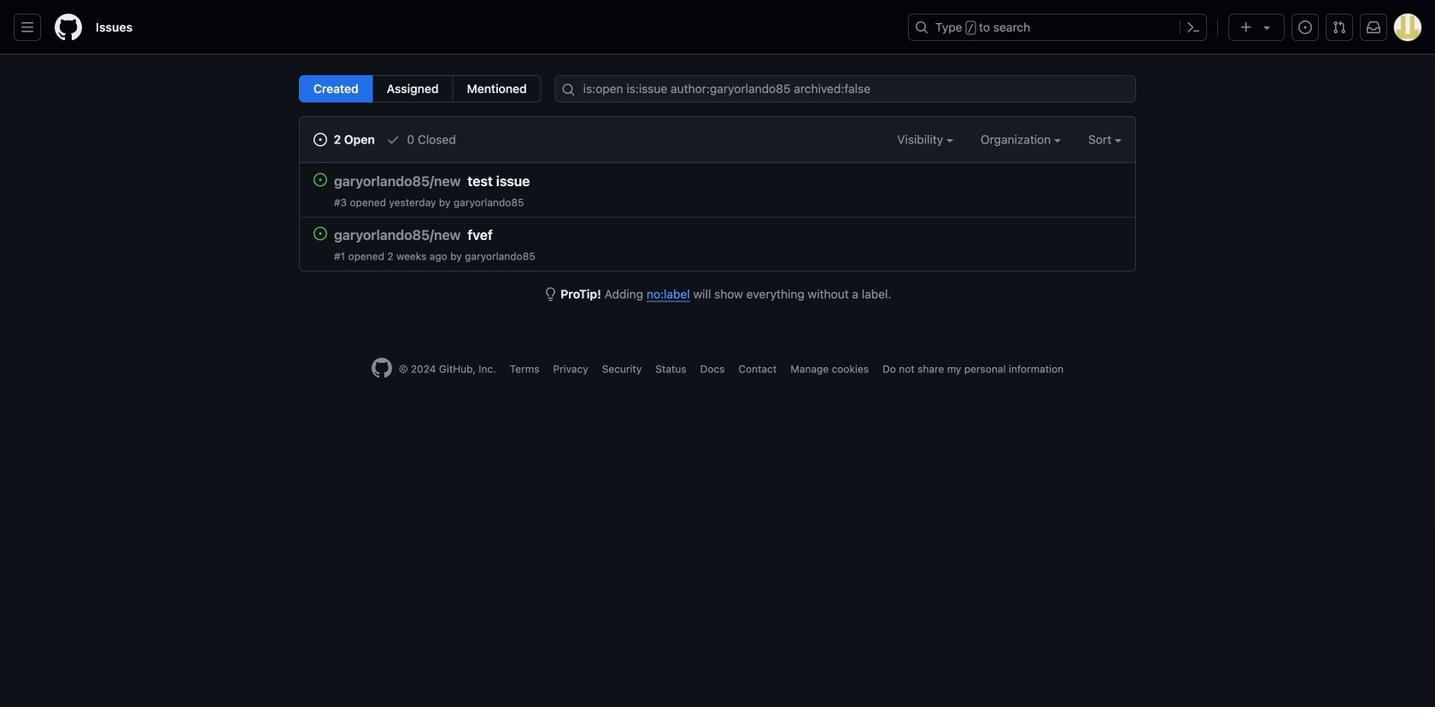 Task type: describe. For each thing, give the bounding box(es) containing it.
1 horizontal spatial issue opened image
[[1299, 21, 1313, 34]]

command palette image
[[1187, 21, 1201, 34]]

search image
[[562, 83, 576, 97]]

check image
[[387, 133, 401, 147]]

issues element
[[299, 75, 542, 103]]

git pull request image
[[1333, 21, 1347, 34]]

0 horizontal spatial issue opened image
[[314, 133, 327, 147]]

1 open issue element from the top
[[314, 173, 327, 187]]

triangle down image
[[1261, 21, 1274, 34]]

light bulb image
[[544, 288, 558, 301]]

open issue image
[[314, 227, 327, 241]]

2 open issue element from the top
[[314, 226, 327, 241]]



Task type: locate. For each thing, give the bounding box(es) containing it.
notifications image
[[1367, 21, 1381, 34]]

1 vertical spatial issue opened image
[[314, 133, 327, 147]]

0 vertical spatial issue opened image
[[1299, 21, 1313, 34]]

open issue element up open issue icon
[[314, 173, 327, 187]]

plus image
[[1240, 21, 1254, 34]]

homepage image
[[55, 14, 82, 41]]

Issues search field
[[555, 75, 1137, 103]]

open issue element
[[314, 173, 327, 187], [314, 226, 327, 241]]

open issue image
[[314, 173, 327, 187]]

1 vertical spatial open issue element
[[314, 226, 327, 241]]

0 vertical spatial open issue element
[[314, 173, 327, 187]]

issue opened image left git pull request icon
[[1299, 21, 1313, 34]]

open issue element down open issue image
[[314, 226, 327, 241]]

issue opened image
[[1299, 21, 1313, 34], [314, 133, 327, 147]]

homepage image
[[372, 358, 392, 379]]

issue opened image up open issue image
[[314, 133, 327, 147]]

Search all issues text field
[[555, 75, 1137, 103]]



Task type: vqa. For each thing, say whether or not it's contained in the screenshot.
#30097             opened 5 hours ago by astropedrito
no



